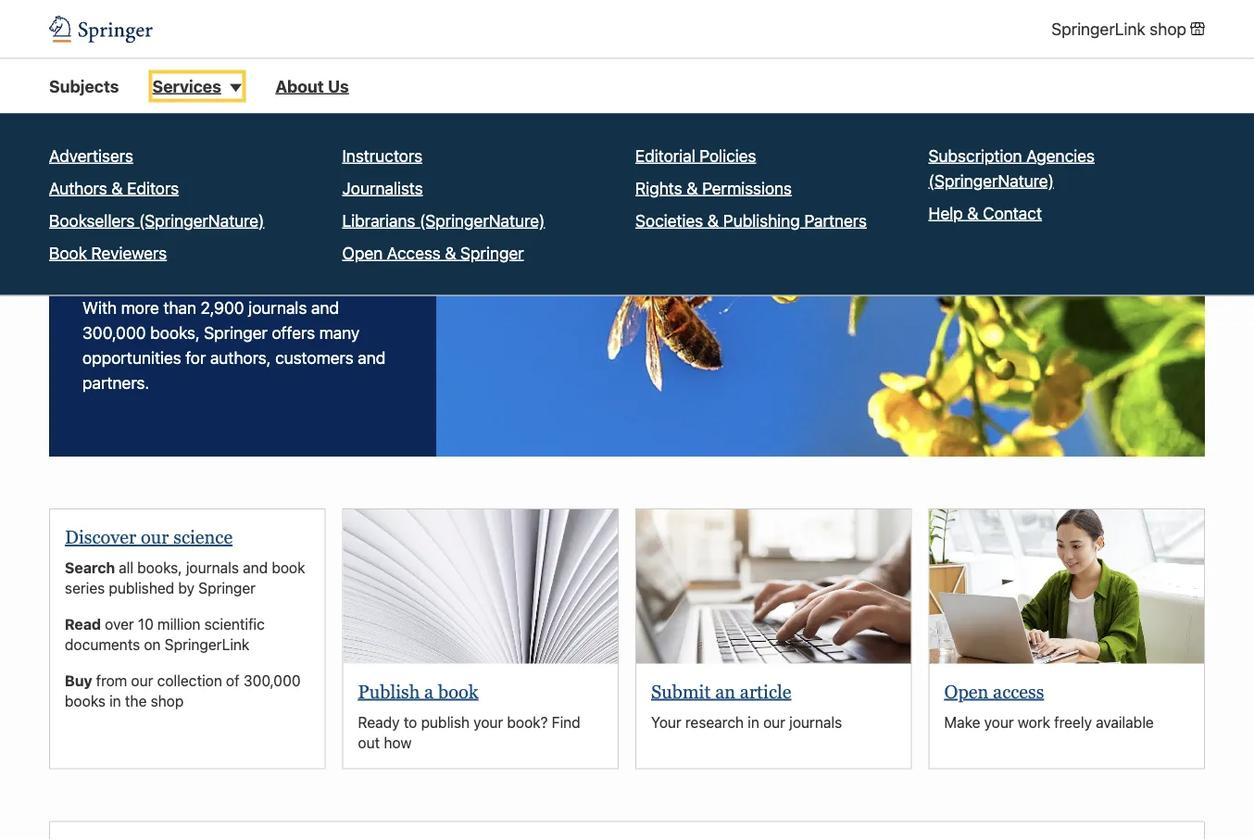 Task type: describe. For each thing, give the bounding box(es) containing it.
science
[[173, 526, 233, 548]]

our
[[82, 184, 140, 222]]

your research in our journals
[[651, 713, 842, 731]]

springer for with more than 2,900 journals and 300,000 books, springer offers many opportunities for authors, customers and partners.
[[204, 323, 268, 343]]

springerlink inside over 10 million scientific documents on springerlink
[[165, 636, 249, 653]]

booksellers
[[49, 210, 135, 230]]

search
[[65, 559, 119, 576]]

librarians
[[342, 210, 415, 230]]

our for from
[[131, 671, 153, 689]]

editorial
[[635, 145, 695, 165]]

research
[[685, 713, 744, 731]]

springerlink shop
[[1051, 19, 1186, 39]]

& for societies
[[707, 210, 719, 230]]

rights & permissions
[[635, 178, 792, 198]]

(springernature) for librarians (springernature)
[[419, 210, 545, 230]]

discover
[[65, 526, 136, 548]]

help
[[929, 203, 963, 223]]

submit
[[651, 681, 711, 702]]

2,900
[[201, 298, 244, 318]]

in inside 'from our collection of 300,000 books in the shop'
[[109, 692, 121, 710]]

societies & publishing partners
[[635, 210, 867, 230]]

with more than 2,900 journals and 300,000 books, springer offers many opportunities for authors, customers and partners.
[[82, 298, 386, 393]]

read
[[65, 615, 101, 633]]

journalists link
[[342, 175, 423, 200]]

open access & springer link
[[342, 240, 524, 265]]

& down 'librarians (springernature)' link
[[445, 242, 456, 262]]

offers
[[272, 323, 315, 343]]

publishing
[[82, 231, 239, 269]]

1 horizontal spatial and
[[311, 298, 339, 318]]

ready
[[358, 713, 400, 731]]

(springernature) inside "subscription agencies (springernature)"
[[929, 170, 1054, 190]]

open access & springer
[[342, 242, 524, 262]]

societies
[[635, 210, 703, 230]]

all books, journals and book series published by springer
[[65, 559, 305, 597]]

your
[[651, 713, 681, 731]]

springerlink inside springerlink shop link
[[1051, 19, 1146, 39]]

1 horizontal spatial in
[[748, 713, 759, 731]]

our for discover
[[141, 526, 169, 548]]

book?
[[507, 713, 548, 731]]

make
[[944, 713, 980, 731]]

more
[[121, 298, 159, 318]]

about
[[275, 76, 324, 96]]

access
[[387, 242, 441, 262]]

societies & publishing partners link
[[635, 208, 867, 233]]

authors & editors link
[[49, 175, 179, 200]]

than
[[163, 298, 196, 318]]

buy
[[65, 671, 96, 689]]

collection
[[157, 671, 222, 689]]

(springernature) for booksellers (springernature)
[[139, 210, 264, 230]]

10
[[138, 615, 154, 633]]

book
[[49, 242, 87, 262]]

authors
[[49, 178, 107, 198]]

reviewers
[[91, 242, 167, 262]]

journals for your research in our journals
[[789, 713, 842, 731]]

contact
[[983, 203, 1042, 223]]

journalists
[[342, 178, 423, 198]]

million
[[157, 615, 201, 633]]

300,000 inside 'from our collection of 300,000 books in the shop'
[[243, 671, 301, 689]]

instructors
[[342, 145, 422, 165]]

a
[[424, 681, 434, 702]]

1 horizontal spatial book
[[438, 681, 478, 702]]

1 vertical spatial and
[[358, 348, 386, 368]]

editorial policies
[[635, 145, 756, 165]]

out
[[358, 734, 380, 752]]

published
[[109, 580, 174, 597]]

subscription agencies (springernature)
[[929, 145, 1095, 190]]

is
[[283, 184, 307, 222]]

your inside "ready to publish your book? find out how"
[[474, 713, 503, 731]]

publish
[[421, 713, 470, 731]]

about us link
[[275, 73, 349, 98]]

ready to publish your book? find out how
[[358, 713, 580, 752]]

many
[[319, 323, 360, 343]]

rights
[[635, 178, 682, 198]]

from
[[96, 671, 127, 689]]

advertisers
[[49, 145, 133, 165]]

rights & permissions link
[[635, 175, 792, 200]]

open access link
[[944, 681, 1044, 702]]

how
[[384, 734, 412, 752]]

librarians (springernature)
[[342, 210, 545, 230]]

scientific
[[204, 615, 265, 633]]

1 horizontal spatial shop
[[1150, 19, 1186, 39]]

on
[[144, 636, 161, 653]]

submit an article image
[[636, 509, 911, 664]]

journals for with more than 2,900 journals and 300,000 books, springer offers many opportunities for authors, customers and partners.
[[248, 298, 307, 318]]

advertisers link
[[49, 143, 133, 168]]

authors & editors
[[49, 178, 179, 198]]

over
[[105, 615, 134, 633]]

us
[[328, 76, 349, 96]]

editorial policies link
[[635, 143, 756, 168]]

agencies
[[1026, 145, 1095, 165]]

and inside all books, journals and book series published by springer
[[243, 559, 268, 576]]

from our collection of 300,000 books in the shop
[[65, 671, 301, 710]]

subjects link
[[49, 73, 119, 98]]

subscription
[[929, 145, 1022, 165]]



Task type: locate. For each thing, give the bounding box(es) containing it.
open for open access & springer
[[342, 242, 383, 262]]

0 vertical spatial our
[[141, 526, 169, 548]]

springer up scientific at the left
[[198, 580, 256, 597]]

about us
[[275, 76, 349, 96]]

and up many
[[311, 298, 339, 318]]

books, down the than
[[150, 323, 200, 343]]

our down article
[[763, 713, 785, 731]]

0 vertical spatial journals
[[248, 298, 307, 318]]

& down rights & permissions link
[[707, 210, 719, 230]]

& for rights
[[687, 178, 698, 198]]

0 vertical spatial springerlink
[[1051, 19, 1146, 39]]

1 horizontal spatial (springernature)
[[419, 210, 545, 230]]

1 vertical spatial our
[[131, 671, 153, 689]]

300,000 inside "with more than 2,900 journals and 300,000 books, springer offers many opportunities for authors, customers and partners."
[[82, 323, 146, 343]]

1 vertical spatial journals
[[186, 559, 239, 576]]

1 horizontal spatial 300,000
[[243, 671, 301, 689]]

over 10 million scientific documents on springerlink
[[65, 615, 265, 653]]

1 vertical spatial books,
[[137, 559, 182, 576]]

1 vertical spatial springer
[[204, 323, 268, 343]]

& right help
[[967, 203, 979, 223]]

(springernature)
[[929, 170, 1054, 190], [139, 210, 264, 230], [419, 210, 545, 230]]

an
[[715, 681, 735, 702]]

0 horizontal spatial 300,000
[[82, 323, 146, 343]]

business
[[148, 184, 275, 222]]

books, up published
[[137, 559, 182, 576]]

0 vertical spatial and
[[311, 298, 339, 318]]

1 vertical spatial book
[[438, 681, 478, 702]]

make your work freely available
[[944, 713, 1154, 731]]

in down article
[[748, 713, 759, 731]]

available
[[1096, 713, 1154, 731]]

0 vertical spatial open
[[342, 242, 383, 262]]

our inside 'from our collection of 300,000 books in the shop'
[[131, 671, 153, 689]]

0 horizontal spatial your
[[474, 713, 503, 731]]

open access
[[944, 681, 1044, 702]]

find
[[552, 713, 580, 731]]

0 vertical spatial 300,000
[[82, 323, 146, 343]]

for authors,
[[185, 348, 271, 368]]

2 your from the left
[[984, 713, 1014, 731]]

1 vertical spatial springerlink
[[165, 636, 249, 653]]

shop inside 'from our collection of 300,000 books in the shop'
[[151, 692, 184, 710]]

0 horizontal spatial journals
[[186, 559, 239, 576]]

journals
[[248, 298, 307, 318], [186, 559, 239, 576], [789, 713, 842, 731]]

0 vertical spatial shop
[[1150, 19, 1186, 39]]

our
[[141, 526, 169, 548], [131, 671, 153, 689], [763, 713, 785, 731]]

subscription agencies (springernature) link
[[929, 143, 1205, 193]]

&
[[111, 178, 123, 198], [687, 178, 698, 198], [967, 203, 979, 223], [707, 210, 719, 230], [445, 242, 456, 262]]

0 vertical spatial books,
[[150, 323, 200, 343]]

0 vertical spatial in
[[109, 692, 121, 710]]

publish
[[358, 681, 420, 702]]

300,000 right the "of" at the bottom left of page
[[243, 671, 301, 689]]

journals down article
[[789, 713, 842, 731]]

by
[[178, 580, 195, 597]]

book inside all books, journals and book series published by springer
[[272, 559, 305, 576]]

0 vertical spatial book
[[272, 559, 305, 576]]

2 horizontal spatial and
[[358, 348, 386, 368]]

journals up offers
[[248, 298, 307, 318]]

0 horizontal spatial in
[[109, 692, 121, 710]]

1 vertical spatial in
[[748, 713, 759, 731]]

2 vertical spatial and
[[243, 559, 268, 576]]

1 horizontal spatial open
[[944, 681, 989, 702]]

0 horizontal spatial book
[[272, 559, 305, 576]]

editors
[[127, 178, 179, 198]]

services
[[152, 76, 221, 96]]

2 horizontal spatial (springernature)
[[929, 170, 1054, 190]]

our up the
[[131, 671, 153, 689]]

springer inside "with more than 2,900 journals and 300,000 books, springer offers many opportunities for authors, customers and partners."
[[204, 323, 268, 343]]

1 horizontal spatial springerlink
[[1051, 19, 1146, 39]]

0 horizontal spatial open
[[342, 242, 383, 262]]

1 vertical spatial open
[[944, 681, 989, 702]]

open for open access
[[944, 681, 989, 702]]

1 your from the left
[[474, 713, 503, 731]]

open down librarians
[[342, 242, 383, 262]]

publish a book image
[[343, 509, 618, 664]]

0 horizontal spatial shop
[[151, 692, 184, 710]]

springer for all books, journals and book series published by springer
[[198, 580, 256, 597]]

springerlink shop link
[[1051, 16, 1205, 41]]

1 horizontal spatial journals
[[248, 298, 307, 318]]

open
[[342, 242, 383, 262], [944, 681, 989, 702]]

springer home image
[[49, 15, 153, 43]]

books
[[65, 692, 106, 710]]

freely
[[1054, 713, 1092, 731]]

help & contact link
[[929, 200, 1042, 225]]

instructors link
[[342, 143, 422, 168]]

journals down science
[[186, 559, 239, 576]]

book
[[272, 559, 305, 576], [438, 681, 478, 702]]

0 horizontal spatial springerlink
[[165, 636, 249, 653]]

and up scientific at the left
[[243, 559, 268, 576]]

the
[[125, 692, 147, 710]]

and down many
[[358, 348, 386, 368]]

work
[[1018, 713, 1050, 731]]

help & contact
[[929, 203, 1042, 223]]

1 vertical spatial shop
[[151, 692, 184, 710]]

submit an article link
[[651, 681, 791, 702]]

& down editorial policies link
[[687, 178, 698, 198]]

2 vertical spatial our
[[763, 713, 785, 731]]

& for help
[[967, 203, 979, 223]]

2 horizontal spatial journals
[[789, 713, 842, 731]]

0 horizontal spatial and
[[243, 559, 268, 576]]

springer inside all books, journals and book series published by springer
[[198, 580, 256, 597]]

0 horizontal spatial (springernature)
[[139, 210, 264, 230]]

& for authors
[[111, 178, 123, 198]]

1 horizontal spatial your
[[984, 713, 1014, 731]]

submit an article
[[651, 681, 791, 702]]

springer
[[460, 242, 524, 262], [204, 323, 268, 343], [198, 580, 256, 597]]

in
[[109, 692, 121, 710], [748, 713, 759, 731]]

documents
[[65, 636, 140, 653]]

springer down 'librarians (springernature)' link
[[460, 242, 524, 262]]

books, inside "with more than 2,900 journals and 300,000 books, springer offers many opportunities for authors, customers and partners."
[[150, 323, 200, 343]]

series
[[65, 580, 105, 597]]

publish a book link
[[358, 681, 478, 702]]

springer up for authors,
[[204, 323, 268, 343]]

journals inside "with more than 2,900 journals and 300,000 books, springer offers many opportunities for authors, customers and partners."
[[248, 298, 307, 318]]

(springernature) up open access & springer
[[419, 210, 545, 230]]

our business is publishing
[[82, 184, 307, 269]]

2 vertical spatial journals
[[789, 713, 842, 731]]

librarians (springernature) link
[[342, 208, 545, 233]]

books, inside all books, journals and book series published by springer
[[137, 559, 182, 576]]

policies
[[700, 145, 756, 165]]

customers
[[275, 348, 354, 368]]

open up make
[[944, 681, 989, 702]]

of
[[226, 671, 240, 689]]

booksellers (springernature)
[[49, 210, 264, 230]]

article
[[740, 681, 791, 702]]

partners
[[804, 210, 867, 230]]

in left the
[[109, 692, 121, 710]]

journals inside all books, journals and book series published by springer
[[186, 559, 239, 576]]

(springernature) up publishing
[[139, 210, 264, 230]]

open access image
[[929, 509, 1204, 664]]

our left science
[[141, 526, 169, 548]]

opportunities
[[82, 348, 181, 368]]

300,000 down 'with' at the top of page
[[82, 323, 146, 343]]

0 vertical spatial springer
[[460, 242, 524, 262]]

1 vertical spatial 300,000
[[243, 671, 301, 689]]

your down open access link
[[984, 713, 1014, 731]]

all
[[119, 559, 133, 576]]

& left editors
[[111, 178, 123, 198]]

with
[[82, 298, 117, 318]]

subjects
[[49, 76, 119, 96]]

services button
[[152, 73, 242, 98]]

2 vertical spatial springer
[[198, 580, 256, 597]]

discover our science
[[65, 526, 233, 548]]

your left book?
[[474, 713, 503, 731]]

to
[[404, 713, 417, 731]]

your
[[474, 713, 503, 731], [984, 713, 1014, 731]]

(springernature) down subscription
[[929, 170, 1054, 190]]



Task type: vqa. For each thing, say whether or not it's contained in the screenshot.
Media the Home
no



